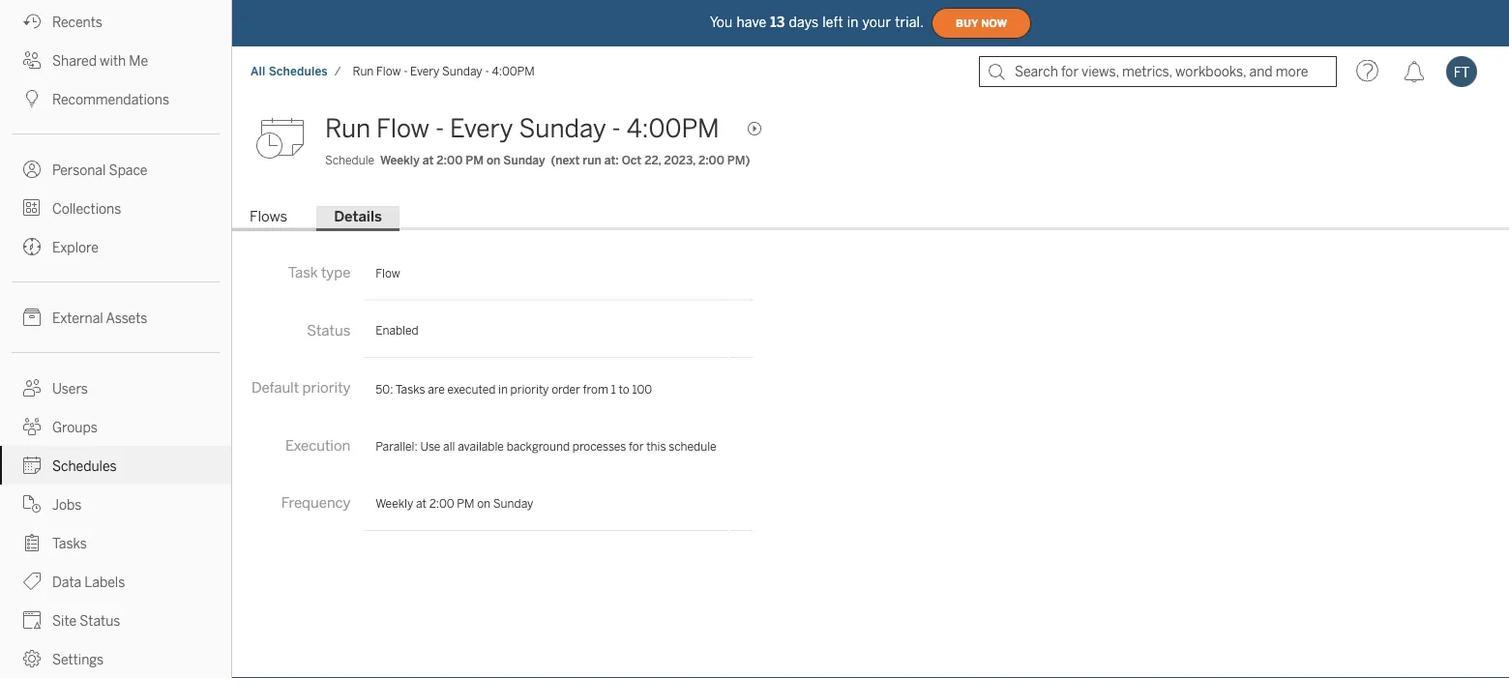 Task type: vqa. For each thing, say whether or not it's contained in the screenshot.
the Run in Run Flow - Every Sunday - 4:00PM main content
yes



Task type: locate. For each thing, give the bounding box(es) containing it.
1 vertical spatial weekly
[[376, 497, 413, 511]]

jobs link
[[0, 485, 231, 524]]

priority left "order"
[[511, 382, 549, 396]]

1 vertical spatial every
[[450, 114, 513, 144]]

1 vertical spatial run
[[325, 114, 371, 144]]

days
[[789, 14, 819, 30]]

4:00pm up schedule weekly at 2:00 pm on sunday (next run at: oct 22, 2023, 2:00 pm)
[[492, 64, 535, 78]]

-
[[404, 64, 408, 78], [485, 64, 489, 78], [435, 114, 444, 144], [612, 114, 621, 144]]

flow down 'run flow - every sunday - 4:00pm' element at the top of page
[[376, 114, 430, 144]]

status inside run flow - every sunday - 4:00pm main content
[[307, 322, 351, 339]]

0 vertical spatial in
[[847, 14, 859, 30]]

schedules link
[[0, 446, 231, 485]]

schedules left /
[[269, 64, 328, 78]]

run flow - every sunday - 4:00pm main content
[[232, 97, 1510, 678]]

1 vertical spatial run flow - every sunday - 4:00pm
[[325, 114, 720, 144]]

left
[[823, 14, 844, 30]]

buy now button
[[932, 8, 1032, 39]]

schedule
[[325, 153, 375, 167]]

flow
[[376, 64, 401, 78], [376, 114, 430, 144], [376, 266, 400, 280]]

weekly right schedule
[[380, 153, 420, 167]]

in right "executed"
[[498, 382, 508, 396]]

labels
[[85, 574, 125, 590]]

external
[[52, 310, 103, 326]]

tasks inside run flow - every sunday - 4:00pm main content
[[396, 382, 425, 396]]

in
[[847, 14, 859, 30], [498, 382, 508, 396]]

status right the site
[[80, 613, 120, 629]]

weekly
[[380, 153, 420, 167], [376, 497, 413, 511]]

1 vertical spatial tasks
[[52, 536, 87, 552]]

Search for views, metrics, workbooks, and more text field
[[979, 56, 1337, 87]]

background
[[507, 440, 570, 454]]

run up schedule
[[325, 114, 371, 144]]

for
[[629, 440, 644, 454]]

run flow - every sunday - 4:00pm inside main content
[[325, 114, 720, 144]]

site status
[[52, 613, 120, 629]]

at right schedule
[[423, 153, 434, 167]]

1 horizontal spatial status
[[307, 322, 351, 339]]

schedule
[[669, 440, 717, 454]]

flow right /
[[376, 64, 401, 78]]

type
[[321, 264, 351, 281]]

have
[[737, 14, 767, 30]]

1 vertical spatial 4:00pm
[[627, 114, 720, 144]]

status
[[307, 322, 351, 339], [80, 613, 120, 629]]

weekly down parallel:
[[376, 497, 413, 511]]

buy
[[956, 17, 979, 29]]

schedules
[[269, 64, 328, 78], [52, 458, 117, 474]]

pm left '(next'
[[466, 153, 484, 167]]

0 vertical spatial run
[[353, 64, 374, 78]]

1 horizontal spatial every
[[450, 114, 513, 144]]

1 vertical spatial in
[[498, 382, 508, 396]]

shared
[[52, 53, 97, 69]]

this
[[647, 440, 666, 454]]

recommendations
[[52, 91, 169, 107]]

1 horizontal spatial tasks
[[396, 382, 425, 396]]

4:00pm
[[492, 64, 535, 78], [627, 114, 720, 144]]

every right /
[[410, 64, 440, 78]]

use
[[420, 440, 441, 454]]

1 horizontal spatial priority
[[511, 382, 549, 396]]

0 horizontal spatial every
[[410, 64, 440, 78]]

recents
[[52, 14, 102, 30]]

tasks down jobs at the bottom
[[52, 536, 87, 552]]

run flow - every sunday - 4:00pm element
[[347, 64, 541, 78]]

weekly at 2:00 pm on sunday
[[376, 497, 534, 511]]

settings link
[[0, 640, 231, 678]]

explore
[[52, 240, 99, 255]]

0 vertical spatial tasks
[[396, 382, 425, 396]]

every inside main content
[[450, 114, 513, 144]]

100
[[632, 382, 652, 396]]

external assets
[[52, 310, 147, 326]]

parallel: use all available background processes for this schedule
[[376, 440, 717, 454]]

at down use
[[416, 497, 427, 511]]

all
[[251, 64, 266, 78]]

assets
[[106, 310, 147, 326]]

sunday
[[442, 64, 483, 78], [519, 114, 606, 144], [504, 153, 545, 167], [493, 497, 534, 511]]

0 vertical spatial 4:00pm
[[492, 64, 535, 78]]

you have 13 days left in your trial.
[[710, 14, 924, 30]]

0 vertical spatial status
[[307, 322, 351, 339]]

personal space link
[[0, 150, 231, 189]]

available
[[458, 440, 504, 454]]

priority right default
[[302, 379, 351, 397]]

1 vertical spatial on
[[477, 497, 491, 511]]

0 vertical spatial on
[[487, 153, 501, 167]]

to
[[619, 382, 630, 396]]

2:00 down all
[[429, 497, 454, 511]]

tasks right 50:
[[396, 382, 425, 396]]

0 horizontal spatial schedules
[[52, 458, 117, 474]]

on down the available
[[477, 497, 491, 511]]

enabled
[[376, 324, 419, 338]]

every
[[410, 64, 440, 78], [450, 114, 513, 144]]

run flow - every sunday - 4:00pm
[[353, 64, 535, 78], [325, 114, 720, 144]]

run inside main content
[[325, 114, 371, 144]]

priority
[[302, 379, 351, 397], [511, 382, 549, 396]]

0 vertical spatial schedules
[[269, 64, 328, 78]]

schedules down groups
[[52, 458, 117, 474]]

0 horizontal spatial tasks
[[52, 536, 87, 552]]

on left '(next'
[[487, 153, 501, 167]]

50: tasks are executed in priority order from 1 to 100
[[376, 382, 652, 396]]

every up schedule weekly at 2:00 pm on sunday (next run at: oct 22, 2023, 2:00 pm)
[[450, 114, 513, 144]]

executed
[[448, 382, 496, 396]]

2:00
[[437, 153, 463, 167], [699, 153, 725, 167], [429, 497, 454, 511]]

collections
[[52, 201, 121, 217]]

tasks
[[396, 382, 425, 396], [52, 536, 87, 552]]

processes
[[573, 440, 626, 454]]

1 horizontal spatial 4:00pm
[[627, 114, 720, 144]]

0 vertical spatial weekly
[[380, 153, 420, 167]]

run right /
[[353, 64, 374, 78]]

settings
[[52, 652, 104, 668]]

1 horizontal spatial in
[[847, 14, 859, 30]]

shared with me
[[52, 53, 148, 69]]

status down type
[[307, 322, 351, 339]]

at
[[423, 153, 434, 167], [416, 497, 427, 511]]

0 vertical spatial every
[[410, 64, 440, 78]]

site
[[52, 613, 77, 629]]

personal
[[52, 162, 106, 178]]

at:
[[604, 153, 619, 167]]

pm down the available
[[457, 497, 475, 511]]

on
[[487, 153, 501, 167], [477, 497, 491, 511]]

collections link
[[0, 189, 231, 227]]

0 horizontal spatial in
[[498, 382, 508, 396]]

data labels
[[52, 574, 125, 590]]

flow right type
[[376, 266, 400, 280]]

buy now
[[956, 17, 1007, 29]]

0 horizontal spatial status
[[80, 613, 120, 629]]

1 vertical spatial schedules
[[52, 458, 117, 474]]

in right left
[[847, 14, 859, 30]]

4:00pm up '2023,'
[[627, 114, 720, 144]]

1 horizontal spatial schedules
[[269, 64, 328, 78]]



Task type: describe. For each thing, give the bounding box(es) containing it.
1 vertical spatial flow
[[376, 114, 430, 144]]

pm)
[[728, 153, 750, 167]]

personal space
[[52, 162, 147, 178]]

explore link
[[0, 227, 231, 266]]

0 vertical spatial run flow - every sunday - 4:00pm
[[353, 64, 535, 78]]

recents link
[[0, 2, 231, 41]]

run
[[583, 153, 602, 167]]

13
[[771, 14, 785, 30]]

shared with me link
[[0, 41, 231, 79]]

your
[[863, 14, 891, 30]]

data
[[52, 574, 81, 590]]

default priority
[[252, 379, 351, 397]]

4:00pm inside main content
[[627, 114, 720, 144]]

groups
[[52, 420, 97, 435]]

50:
[[376, 382, 393, 396]]

1 vertical spatial at
[[416, 497, 427, 511]]

0 horizontal spatial 4:00pm
[[492, 64, 535, 78]]

flows
[[250, 208, 288, 225]]

(next
[[551, 153, 580, 167]]

oct
[[622, 153, 642, 167]]

space
[[109, 162, 147, 178]]

0 vertical spatial at
[[423, 153, 434, 167]]

me
[[129, 53, 148, 69]]

0 horizontal spatial priority
[[302, 379, 351, 397]]

/
[[335, 64, 341, 78]]

frequency
[[281, 495, 351, 512]]

task
[[288, 264, 318, 281]]

1
[[611, 382, 616, 396]]

trial.
[[895, 14, 924, 30]]

recommendations link
[[0, 79, 231, 118]]

users link
[[0, 369, 231, 407]]

task type
[[288, 264, 351, 281]]

site status link
[[0, 601, 231, 640]]

schedule weekly at 2:00 pm on sunday (next run at: oct 22, 2023, 2:00 pm)
[[325, 153, 750, 167]]

2023,
[[664, 153, 696, 167]]

0 vertical spatial pm
[[466, 153, 484, 167]]

0 vertical spatial flow
[[376, 64, 401, 78]]

details
[[334, 208, 382, 225]]

22,
[[645, 153, 662, 167]]

now
[[981, 17, 1007, 29]]

2:00 left pm)
[[699, 153, 725, 167]]

default
[[252, 379, 299, 397]]

sub-spaces tab list
[[232, 206, 1510, 231]]

tasks link
[[0, 524, 231, 562]]

external assets link
[[0, 298, 231, 337]]

order
[[552, 382, 580, 396]]

1 vertical spatial status
[[80, 613, 120, 629]]

parallel:
[[376, 440, 418, 454]]

data labels link
[[0, 562, 231, 601]]

schedule image
[[255, 109, 314, 167]]

in inside run flow - every sunday - 4:00pm main content
[[498, 382, 508, 396]]

execution
[[286, 437, 351, 454]]

users
[[52, 381, 88, 397]]

are
[[428, 382, 445, 396]]

with
[[100, 53, 126, 69]]

all schedules /
[[251, 64, 341, 78]]

2:00 down 'run flow - every sunday - 4:00pm' element at the top of page
[[437, 153, 463, 167]]

2 vertical spatial flow
[[376, 266, 400, 280]]

groups link
[[0, 407, 231, 446]]

from
[[583, 382, 609, 396]]

jobs
[[52, 497, 82, 513]]

you
[[710, 14, 733, 30]]

all schedules link
[[250, 63, 329, 79]]

all
[[443, 440, 455, 454]]

1 vertical spatial pm
[[457, 497, 475, 511]]



